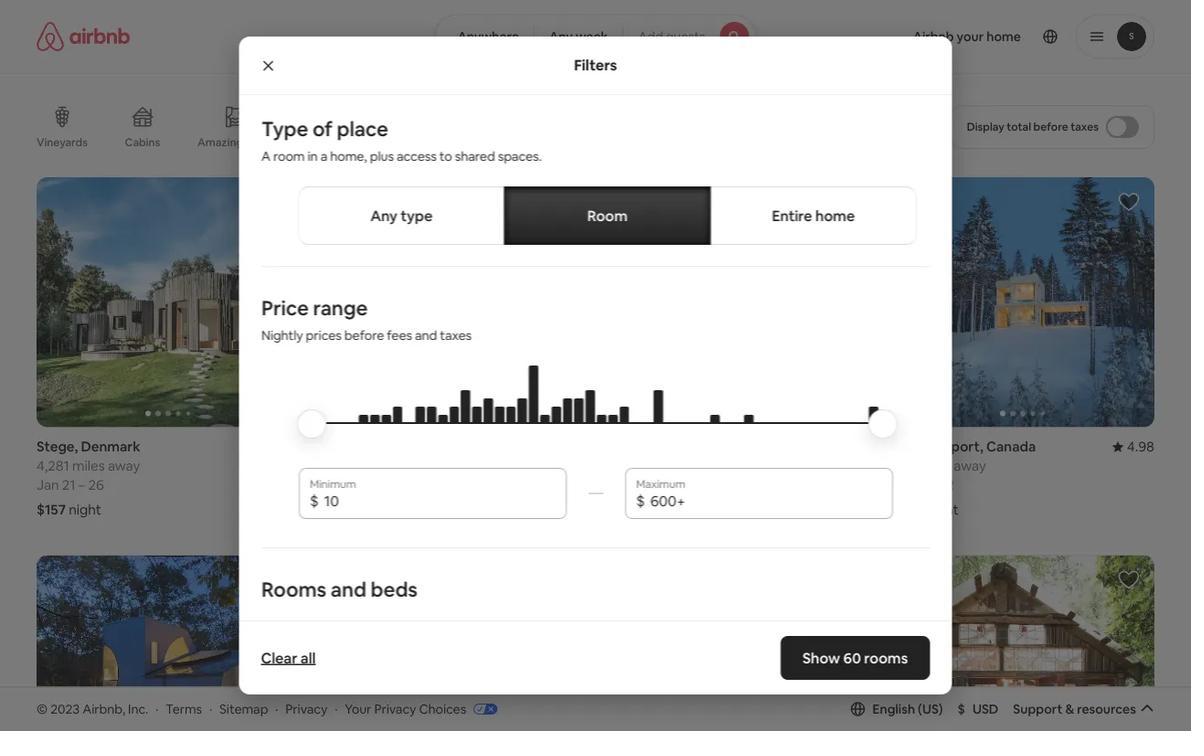 Task type: locate. For each thing, give the bounding box(es) containing it.
2 night from the left
[[354, 501, 387, 519]]

most stays cost more than $150 per night. image
[[313, 366, 878, 471]]

– right 8
[[643, 476, 650, 494]]

show inside 'button'
[[553, 620, 586, 637]]

anywhere
[[457, 28, 519, 45]]

– left 12
[[931, 476, 938, 494]]

and right fees
[[415, 327, 437, 344]]

total
[[1007, 120, 1031, 134]]

before right total
[[1033, 120, 1068, 134]]

airbnb,
[[82, 701, 125, 717]]

0 horizontal spatial and
[[330, 576, 366, 602]]

away
[[108, 457, 140, 475], [395, 457, 427, 475], [677, 457, 709, 475], [954, 457, 986, 475]]

None search field
[[435, 15, 756, 59]]

– inside "lac-beauport, canada 893 miles away may 7 – 12 $292 night"
[[931, 476, 938, 494]]

0 horizontal spatial before
[[344, 327, 384, 344]]

any inside 'button'
[[370, 206, 397, 225]]

away right 4,184
[[677, 457, 709, 475]]

night down 26
[[69, 501, 101, 519]]

– inside the '4,184 miles away jan 8 – 13 $159 night'
[[643, 476, 650, 494]]

miles down delgada,
[[359, 457, 392, 475]]

taxes right total
[[1071, 120, 1099, 134]]

privacy link
[[286, 701, 327, 717]]

room
[[273, 148, 304, 165]]

display
[[967, 120, 1004, 134]]

1 jan from the left
[[37, 476, 59, 494]]

7 right 2
[[369, 476, 377, 494]]

$
[[309, 491, 318, 510], [636, 491, 644, 510], [958, 701, 965, 717]]

privacy
[[286, 701, 327, 717], [374, 701, 416, 717]]

– inside the ponta delgada, portugal 3,236 miles away mar 2 – 7 $159 night
[[359, 476, 366, 494]]

$159
[[322, 501, 351, 519], [606, 501, 636, 519]]

choices
[[419, 701, 466, 717]]

3 away from the left
[[677, 457, 709, 475]]

$159 inside the '4,184 miles away jan 8 – 13 $159 night'
[[606, 501, 636, 519]]

· right inc.
[[156, 701, 159, 717]]

3 – from the left
[[643, 476, 650, 494]]

2 $ text field from the left
[[650, 492, 882, 510]]

show
[[553, 620, 586, 637], [803, 649, 840, 667]]

1 $ text field from the left
[[324, 492, 555, 510]]

4 miles from the left
[[918, 457, 951, 475]]

add to wishlist: pelkosenniemi, finland image
[[833, 191, 855, 213]]

$ left mar
[[309, 491, 318, 510]]

$159 down 8
[[606, 501, 636, 519]]

3 night from the left
[[639, 501, 672, 519]]

0 horizontal spatial privacy
[[286, 701, 327, 717]]

0 horizontal spatial any
[[370, 206, 397, 225]]

any left type at the top of the page
[[370, 206, 397, 225]]

2 – from the left
[[359, 476, 366, 494]]

1 horizontal spatial show
[[803, 649, 840, 667]]

1 7 from the left
[[369, 476, 377, 494]]

2 $159 from the left
[[606, 501, 636, 519]]

5.0 out of 5 average rating image
[[265, 438, 300, 456]]

4,281
[[37, 457, 69, 475]]

$ text field
[[324, 492, 555, 510], [650, 492, 882, 510]]

privacy down all
[[286, 701, 327, 717]]

1 vertical spatial any
[[370, 206, 397, 225]]

your privacy choices
[[345, 701, 466, 717]]

resources
[[1077, 701, 1136, 717]]

1 night from the left
[[69, 501, 101, 519]]

group
[[37, 91, 841, 163], [37, 177, 300, 427], [322, 177, 585, 427], [606, 177, 870, 427], [891, 177, 1154, 427], [37, 555, 300, 731], [322, 555, 585, 731], [606, 555, 870, 731], [891, 555, 1154, 731]]

1 horizontal spatial taxes
[[1071, 120, 1099, 134]]

anywhere button
[[435, 15, 535, 59]]

show inside filters dialog
[[803, 649, 840, 667]]

miles up the 13
[[641, 457, 674, 475]]

profile element
[[778, 0, 1154, 73]]

1 vertical spatial show
[[803, 649, 840, 667]]

miles up 26
[[72, 457, 105, 475]]

13
[[653, 476, 666, 494]]

type
[[400, 206, 432, 225]]

0 horizontal spatial $
[[309, 491, 318, 510]]

lac-beauport, canada 893 miles away may 7 – 12 $292 night
[[891, 438, 1036, 519]]

any inside button
[[549, 28, 573, 45]]

4 night from the left
[[926, 501, 959, 519]]

0 vertical spatial and
[[415, 327, 437, 344]]

0 horizontal spatial show
[[553, 620, 586, 637]]

4 away from the left
[[954, 457, 986, 475]]

0 vertical spatial show
[[553, 620, 586, 637]]

4.81
[[842, 438, 870, 456]]

0 vertical spatial taxes
[[1071, 120, 1099, 134]]

week
[[576, 28, 608, 45]]

clear all
[[261, 649, 316, 667]]

– inside 'stege, denmark 4,281 miles away jan 21 – 26 $157 night'
[[78, 476, 85, 494]]

jan inside 'stege, denmark 4,281 miles away jan 21 – 26 $157 night'
[[37, 476, 59, 494]]

miles up 12
[[918, 457, 951, 475]]

night down the 13
[[639, 501, 672, 519]]

group containing amazing views
[[37, 91, 841, 163]]

filters dialog
[[239, 37, 952, 731]]

miles inside the ponta delgada, portugal 3,236 miles away mar 2 – 7 $159 night
[[359, 457, 392, 475]]

&
[[1065, 701, 1074, 717]]

entire
[[771, 206, 812, 225]]

1 horizontal spatial $
[[636, 491, 644, 510]]

1 miles from the left
[[72, 457, 105, 475]]

$ left usd
[[958, 701, 965, 717]]

away down delgada,
[[395, 457, 427, 475]]

2 miles from the left
[[359, 457, 392, 475]]

– right "21"
[[78, 476, 85, 494]]

privacy right your on the left of the page
[[374, 701, 416, 717]]

beds
[[370, 576, 417, 602]]

taxes right fees
[[440, 327, 471, 344]]

1 horizontal spatial privacy
[[374, 701, 416, 717]]

4 – from the left
[[931, 476, 938, 494]]

show left map
[[553, 620, 586, 637]]

english (us) button
[[851, 701, 943, 717]]

7
[[369, 476, 377, 494], [920, 476, 928, 494]]

your privacy choices link
[[345, 701, 497, 718]]

vineyards
[[37, 135, 88, 149]]

©
[[37, 701, 48, 717]]

0 horizontal spatial jan
[[37, 476, 59, 494]]

1 – from the left
[[78, 476, 85, 494]]

and
[[415, 327, 437, 344], [330, 576, 366, 602]]

jan left 8
[[606, 476, 629, 494]]

– right 2
[[359, 476, 366, 494]]

1 horizontal spatial jan
[[606, 476, 629, 494]]

12
[[941, 476, 954, 494]]

sitemap link
[[219, 701, 268, 717]]

miles inside the '4,184 miles away jan 8 – 13 $159 night'
[[641, 457, 674, 475]]

add to wishlist: ponta delgada, portugal image
[[548, 191, 570, 213]]

add to wishlist: lumberton, texas image
[[1118, 569, 1140, 591]]

map
[[589, 620, 616, 637]]

1 vertical spatial before
[[344, 327, 384, 344]]

· left your on the left of the page
[[335, 701, 338, 717]]

4.81 out of 5 average rating image
[[827, 438, 870, 456]]

before
[[1033, 120, 1068, 134], [344, 327, 384, 344]]

mar
[[322, 476, 345, 494]]

jan inside the '4,184 miles away jan 8 – 13 $159 night'
[[606, 476, 629, 494]]

add guests button
[[623, 15, 756, 59]]

(us)
[[918, 701, 943, 717]]

night inside the ponta delgada, portugal 3,236 miles away mar 2 – 7 $159 night
[[354, 501, 387, 519]]

2023
[[50, 701, 80, 717]]

jan down 4,281
[[37, 476, 59, 494]]

display total before taxes button
[[951, 105, 1154, 149]]

any for any week
[[549, 28, 573, 45]]

filters
[[574, 56, 617, 74]]

prices
[[305, 327, 341, 344]]

cabins
[[125, 135, 160, 149]]

away inside 'stege, denmark 4,281 miles away jan 21 – 26 $157 night'
[[108, 457, 140, 475]]

1 horizontal spatial 7
[[920, 476, 928, 494]]

terms link
[[166, 701, 202, 717]]

miles
[[72, 457, 105, 475], [359, 457, 392, 475], [641, 457, 674, 475], [918, 457, 951, 475]]

tab list containing any type
[[298, 186, 916, 245]]

and inside price range nightly prices before fees and taxes
[[415, 327, 437, 344]]

miles inside "lac-beauport, canada 893 miles away may 7 – 12 $292 night"
[[918, 457, 951, 475]]

night
[[69, 501, 101, 519], [354, 501, 387, 519], [639, 501, 672, 519], [926, 501, 959, 519]]

tab list
[[298, 186, 916, 245]]

night inside 'stege, denmark 4,281 miles away jan 21 – 26 $157 night'
[[69, 501, 101, 519]]

2 7 from the left
[[920, 476, 928, 494]]

0 horizontal spatial $159
[[322, 501, 351, 519]]

entire home button
[[709, 186, 916, 245]]

1 away from the left
[[108, 457, 140, 475]]

support
[[1013, 701, 1063, 717]]

room
[[587, 206, 627, 225]]

1 $159 from the left
[[322, 501, 351, 519]]

terms
[[166, 701, 202, 717]]

0 horizontal spatial $ text field
[[324, 492, 555, 510]]

1 horizontal spatial and
[[415, 327, 437, 344]]

21
[[62, 476, 75, 494]]

away down beauport,
[[954, 457, 986, 475]]

3 miles from the left
[[641, 457, 674, 475]]

2 jan from the left
[[606, 476, 629, 494]]

night down 12
[[926, 501, 959, 519]]

0 vertical spatial any
[[549, 28, 573, 45]]

and left beds
[[330, 576, 366, 602]]

· left privacy link
[[275, 701, 278, 717]]

stege,
[[37, 438, 78, 456]]

before left fees
[[344, 327, 384, 344]]

$ usd
[[958, 701, 999, 717]]

add to wishlist: rhinebeck, new york image
[[263, 569, 285, 591]]

sitemap
[[219, 701, 268, 717]]

in
[[307, 148, 317, 165]]

0 vertical spatial before
[[1033, 120, 1068, 134]]

7 right may in the bottom right of the page
[[920, 476, 928, 494]]

show map
[[553, 620, 616, 637]]

$ left the 13
[[636, 491, 644, 510]]

rooms and beds
[[261, 576, 417, 602]]

show map button
[[535, 607, 656, 650]]

7 inside "lac-beauport, canada 893 miles away may 7 – 12 $292 night"
[[920, 476, 928, 494]]

away inside the ponta delgada, portugal 3,236 miles away mar 2 – 7 $159 night
[[395, 457, 427, 475]]

1 horizontal spatial $ text field
[[650, 492, 882, 510]]

inc.
[[128, 701, 148, 717]]

add guests
[[638, 28, 705, 45]]

7 inside the ponta delgada, portugal 3,236 miles away mar 2 – 7 $159 night
[[369, 476, 377, 494]]

0 horizontal spatial 7
[[369, 476, 377, 494]]

0 horizontal spatial taxes
[[440, 327, 471, 344]]

1 horizontal spatial $159
[[606, 501, 636, 519]]

show left the 60
[[803, 649, 840, 667]]

1 · from the left
[[156, 701, 159, 717]]

usd
[[973, 701, 999, 717]]

1 horizontal spatial any
[[549, 28, 573, 45]]

$159 down mar
[[322, 501, 351, 519]]

1 vertical spatial taxes
[[440, 327, 471, 344]]

away inside "lac-beauport, canada 893 miles away may 7 – 12 $292 night"
[[954, 457, 986, 475]]

away down the denmark
[[108, 457, 140, 475]]

display total before taxes
[[967, 120, 1099, 134]]

night down 2
[[354, 501, 387, 519]]

any left week on the top of the page
[[549, 28, 573, 45]]

2 · from the left
[[209, 701, 212, 717]]

· right terms
[[209, 701, 212, 717]]

may
[[891, 476, 917, 494]]

1 horizontal spatial before
[[1033, 120, 1068, 134]]

2 away from the left
[[395, 457, 427, 475]]

·
[[156, 701, 159, 717], [209, 701, 212, 717], [275, 701, 278, 717], [335, 701, 338, 717]]

any for any type
[[370, 206, 397, 225]]



Task type: describe. For each thing, give the bounding box(es) containing it.
ponta
[[322, 438, 359, 456]]

clear all button
[[252, 640, 325, 676]]

60
[[843, 649, 861, 667]]

893
[[891, 457, 915, 475]]

1 vertical spatial and
[[330, 576, 366, 602]]

show for show 60 rooms
[[803, 649, 840, 667]]

views
[[245, 135, 275, 149]]

$292
[[891, 501, 923, 519]]

4,184
[[606, 457, 638, 475]]

type of place a room in a home, plus access to shared spaces.
[[261, 116, 541, 165]]

stege, denmark 4,281 miles away jan 21 – 26 $157 night
[[37, 438, 140, 519]]

all
[[301, 649, 316, 667]]

show 60 rooms link
[[781, 636, 930, 680]]

lac-
[[891, 438, 919, 456]]

rooms
[[261, 576, 326, 602]]

$ for first $ text box from the left
[[309, 491, 318, 510]]

none search field containing anywhere
[[435, 15, 756, 59]]

your
[[345, 701, 371, 717]]

design
[[312, 135, 347, 149]]

english (us)
[[873, 701, 943, 717]]

to
[[439, 148, 452, 165]]

before inside price range nightly prices before fees and taxes
[[344, 327, 384, 344]]

4.98
[[1127, 438, 1154, 456]]

denmark
[[81, 438, 140, 456]]

plus
[[369, 148, 393, 165]]

terms · sitemap · privacy
[[166, 701, 327, 717]]

spaces.
[[497, 148, 541, 165]]

support & resources button
[[1013, 701, 1154, 717]]

support & resources
[[1013, 701, 1136, 717]]

any type button
[[298, 186, 504, 245]]

room button
[[503, 186, 710, 245]]

$159 inside the ponta delgada, portugal 3,236 miles away mar 2 – 7 $159 night
[[322, 501, 351, 519]]

any week
[[549, 28, 608, 45]]

taxes inside button
[[1071, 120, 1099, 134]]

type
[[261, 116, 308, 142]]

miles inside 'stege, denmark 4,281 miles away jan 21 – 26 $157 night'
[[72, 457, 105, 475]]

before inside button
[[1033, 120, 1068, 134]]

© 2023 airbnb, inc. ·
[[37, 701, 159, 717]]

4,184 miles away jan 8 – 13 $159 night
[[606, 457, 709, 519]]

place
[[336, 116, 388, 142]]

canada
[[986, 438, 1036, 456]]

shared
[[455, 148, 495, 165]]

night inside "lac-beauport, canada 893 miles away may 7 – 12 $292 night"
[[926, 501, 959, 519]]

nightly
[[261, 327, 303, 344]]

3 · from the left
[[275, 701, 278, 717]]

a
[[261, 148, 270, 165]]

night inside the '4,184 miles away jan 8 – 13 $159 night'
[[639, 501, 672, 519]]

8
[[632, 476, 640, 494]]

tab list inside filters dialog
[[298, 186, 916, 245]]

3,236
[[322, 457, 356, 475]]

clear
[[261, 649, 297, 667]]

access
[[396, 148, 436, 165]]

delgada,
[[362, 438, 419, 456]]

4 · from the left
[[335, 701, 338, 717]]

away inside the '4,184 miles away jan 8 – 13 $159 night'
[[677, 457, 709, 475]]

amazing views
[[197, 135, 275, 149]]

fees
[[386, 327, 412, 344]]

5.0
[[280, 438, 300, 456]]

taxes inside price range nightly prices before fees and taxes
[[440, 327, 471, 344]]

amazing
[[197, 135, 243, 149]]

add
[[638, 28, 663, 45]]

show for show map
[[553, 620, 586, 637]]

add to wishlist: lac-beauport, canada image
[[1118, 191, 1140, 213]]

entire home
[[771, 206, 854, 225]]

$ for 1st $ text box from the right
[[636, 491, 644, 510]]

english
[[873, 701, 915, 717]]

range
[[313, 295, 367, 321]]

ponta delgada, portugal 3,236 miles away mar 2 – 7 $159 night
[[322, 438, 478, 519]]

home
[[815, 206, 854, 225]]

of
[[312, 116, 332, 142]]

2 horizontal spatial $
[[958, 701, 965, 717]]

4.98 out of 5 average rating image
[[1112, 438, 1154, 456]]

price
[[261, 295, 308, 321]]

2 privacy from the left
[[374, 701, 416, 717]]

$157
[[37, 501, 66, 519]]

portugal
[[422, 438, 478, 456]]

1 privacy from the left
[[286, 701, 327, 717]]

guests
[[666, 28, 705, 45]]

any week button
[[534, 15, 624, 59]]

beauport,
[[919, 438, 983, 456]]

show 60 rooms
[[803, 649, 908, 667]]

26
[[88, 476, 104, 494]]

home,
[[330, 148, 367, 165]]

2
[[348, 476, 356, 494]]



Task type: vqa. For each thing, say whether or not it's contained in the screenshot.
topmost de
no



